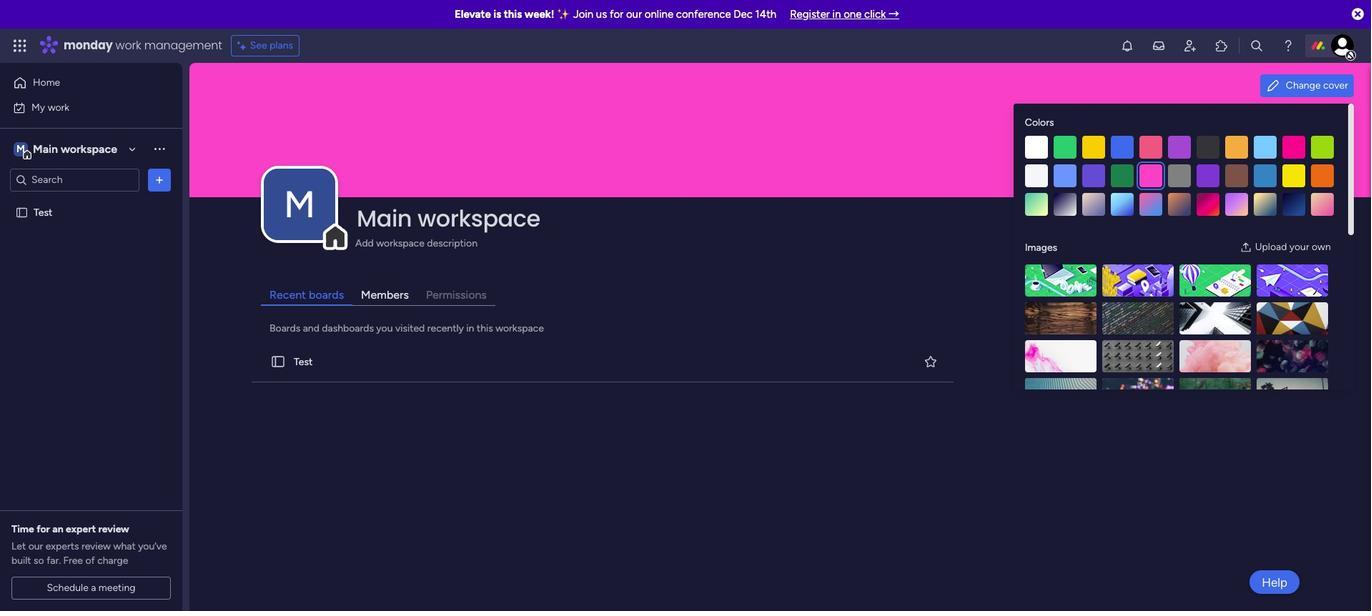 Task type: vqa. For each thing, say whether or not it's contained in the screenshot.
ToDo
no



Task type: locate. For each thing, give the bounding box(es) containing it.
this
[[504, 8, 522, 21], [477, 322, 493, 335]]

1 vertical spatial this
[[477, 322, 493, 335]]

work
[[116, 37, 141, 54], [48, 101, 69, 113]]

this right 'is' on the top of the page
[[504, 8, 522, 21]]

register in one click →
[[790, 8, 899, 21]]

workspace image
[[264, 169, 335, 240]]

review
[[98, 523, 129, 535], [81, 540, 111, 553]]

in
[[833, 8, 841, 21], [466, 322, 474, 335]]

m
[[16, 143, 25, 155], [284, 182, 315, 227]]

change cover
[[1286, 79, 1348, 92]]

m inside workspace image
[[284, 182, 315, 227]]

→
[[889, 8, 899, 21]]

1 horizontal spatial m
[[284, 182, 315, 227]]

click
[[864, 8, 886, 21]]

main workspace inside the workspace selection element
[[33, 142, 117, 155]]

experts
[[46, 540, 79, 553]]

this right recently
[[477, 322, 493, 335]]

workspace
[[61, 142, 117, 155], [417, 202, 540, 235], [376, 237, 425, 250], [496, 322, 544, 335]]

change
[[1286, 79, 1321, 92]]

1 horizontal spatial work
[[116, 37, 141, 54]]

m for workspace image
[[284, 182, 315, 227]]

monday
[[64, 37, 113, 54]]

0 horizontal spatial m
[[16, 143, 25, 155]]

1 vertical spatial main workspace
[[357, 202, 540, 235]]

1 horizontal spatial main workspace
[[357, 202, 540, 235]]

1 vertical spatial our
[[28, 540, 43, 553]]

1 vertical spatial in
[[466, 322, 474, 335]]

work right monday
[[116, 37, 141, 54]]

a
[[91, 582, 96, 594]]

main workspace up search in workspace field
[[33, 142, 117, 155]]

m button
[[264, 169, 335, 240]]

time
[[11, 523, 34, 535]]

0 horizontal spatial main workspace
[[33, 142, 117, 155]]

review up what
[[98, 523, 129, 535]]

1 vertical spatial work
[[48, 101, 69, 113]]

in left one
[[833, 8, 841, 21]]

0 vertical spatial m
[[16, 143, 25, 155]]

m inside workspace icon
[[16, 143, 25, 155]]

help button
[[1250, 571, 1300, 594]]

public board image
[[15, 206, 29, 219], [270, 354, 286, 370]]

change cover button
[[1260, 74, 1354, 97]]

so
[[34, 555, 44, 567]]

review up of
[[81, 540, 111, 553]]

public board image down workspace icon in the top of the page
[[15, 206, 29, 219]]

0 vertical spatial main
[[33, 142, 58, 155]]

in right recently
[[466, 322, 474, 335]]

main right workspace icon in the top of the page
[[33, 142, 58, 155]]

management
[[144, 37, 222, 54]]

work right my
[[48, 101, 69, 113]]

charge
[[97, 555, 128, 567]]

recent
[[270, 288, 306, 302]]

main
[[33, 142, 58, 155], [357, 202, 412, 235]]

monday work management
[[64, 37, 222, 54]]

1 vertical spatial public board image
[[270, 354, 286, 370]]

0 horizontal spatial work
[[48, 101, 69, 113]]

1 horizontal spatial in
[[833, 8, 841, 21]]

1 horizontal spatial public board image
[[270, 354, 286, 370]]

0 vertical spatial work
[[116, 37, 141, 54]]

select product image
[[13, 39, 27, 53]]

0 vertical spatial test
[[34, 206, 52, 218]]

our up so
[[28, 540, 43, 553]]

0 vertical spatial main workspace
[[33, 142, 117, 155]]

1 vertical spatial m
[[284, 182, 315, 227]]

schedule
[[47, 582, 88, 594]]

work for my
[[48, 101, 69, 113]]

photo icon image
[[1240, 242, 1252, 253]]

boards
[[270, 322, 300, 335]]

for inside time for an expert review let our experts review what you've built so far. free of charge
[[37, 523, 50, 535]]

members
[[361, 288, 409, 302]]

0 horizontal spatial main
[[33, 142, 58, 155]]

main workspace
[[33, 142, 117, 155], [357, 202, 540, 235]]

1 vertical spatial test
[[294, 356, 313, 368]]

test link
[[249, 342, 956, 383]]

for
[[610, 8, 624, 21], [37, 523, 50, 535]]

register
[[790, 8, 830, 21]]

for left an on the bottom left of the page
[[37, 523, 50, 535]]

0 vertical spatial for
[[610, 8, 624, 21]]

1 horizontal spatial test
[[294, 356, 313, 368]]

test inside list box
[[34, 206, 52, 218]]

see plans
[[250, 39, 293, 51]]

our inside time for an expert review let our experts review what you've built so far. free of charge
[[28, 540, 43, 553]]

✨
[[557, 8, 571, 21]]

and
[[303, 322, 319, 335]]

test down search in workspace field
[[34, 206, 52, 218]]

0 horizontal spatial our
[[28, 540, 43, 553]]

elevate is this week! ✨ join us for our online conference dec 14th
[[455, 8, 777, 21]]

for right us
[[610, 8, 624, 21]]

upload
[[1255, 241, 1287, 253]]

1 vertical spatial for
[[37, 523, 50, 535]]

my
[[31, 101, 45, 113]]

own
[[1312, 241, 1331, 253]]

0 horizontal spatial test
[[34, 206, 52, 218]]

our left online
[[626, 8, 642, 21]]

see
[[250, 39, 267, 51]]

Main workspace field
[[353, 202, 1313, 235]]

0 vertical spatial this
[[504, 8, 522, 21]]

test
[[34, 206, 52, 218], [294, 356, 313, 368]]

Search in workspace field
[[30, 172, 119, 188]]

an
[[52, 523, 63, 535]]

one
[[844, 8, 862, 21]]

0 vertical spatial our
[[626, 8, 642, 21]]

0 vertical spatial in
[[833, 8, 841, 21]]

1 vertical spatial main
[[357, 202, 412, 235]]

main workspace up the description
[[357, 202, 540, 235]]

our
[[626, 8, 642, 21], [28, 540, 43, 553]]

test down and
[[294, 356, 313, 368]]

work inside button
[[48, 101, 69, 113]]

my work button
[[9, 96, 154, 119]]

option
[[0, 199, 182, 202]]

0 vertical spatial public board image
[[15, 206, 29, 219]]

public board image down boards
[[270, 354, 286, 370]]

main up the add
[[357, 202, 412, 235]]

options image
[[152, 173, 167, 187]]

0 horizontal spatial this
[[477, 322, 493, 335]]

0 horizontal spatial for
[[37, 523, 50, 535]]

0 horizontal spatial public board image
[[15, 206, 29, 219]]

upload your own button
[[1234, 236, 1337, 259]]

upload your own
[[1255, 241, 1331, 253]]

my work
[[31, 101, 69, 113]]



Task type: describe. For each thing, give the bounding box(es) containing it.
1 vertical spatial review
[[81, 540, 111, 553]]

brad klo image
[[1331, 34, 1354, 57]]

14th
[[755, 8, 777, 21]]

boards
[[309, 288, 344, 302]]

search everything image
[[1250, 39, 1264, 53]]

add
[[355, 237, 374, 250]]

home
[[33, 76, 60, 89]]

schedule a meeting
[[47, 582, 136, 594]]

help
[[1262, 575, 1288, 589]]

add workspace description
[[355, 237, 478, 250]]

recent boards
[[270, 288, 344, 302]]

1 horizontal spatial for
[[610, 8, 624, 21]]

you've
[[138, 540, 167, 553]]

your
[[1290, 241, 1309, 253]]

main inside the workspace selection element
[[33, 142, 58, 155]]

time for an expert review let our experts review what you've built so far. free of charge
[[11, 523, 167, 567]]

inbox image
[[1152, 39, 1166, 53]]

is
[[493, 8, 501, 21]]

workspace image
[[14, 141, 28, 157]]

online
[[645, 8, 674, 21]]

what
[[113, 540, 136, 553]]

let
[[11, 540, 26, 553]]

us
[[596, 8, 607, 21]]

free
[[63, 555, 83, 567]]

cover
[[1323, 79, 1348, 92]]

work for monday
[[116, 37, 141, 54]]

help image
[[1281, 39, 1295, 53]]

recently
[[427, 322, 464, 335]]

test for public board icon in test list box
[[34, 206, 52, 218]]

conference
[[676, 8, 731, 21]]

you
[[376, 322, 393, 335]]

workspace selection element
[[14, 140, 119, 159]]

week!
[[525, 8, 554, 21]]

permissions
[[426, 288, 487, 302]]

notifications image
[[1120, 39, 1135, 53]]

public board image inside test list box
[[15, 206, 29, 219]]

colors
[[1025, 117, 1054, 129]]

m for workspace icon in the top of the page
[[16, 143, 25, 155]]

of
[[85, 555, 95, 567]]

images
[[1025, 241, 1057, 253]]

see plans button
[[231, 35, 300, 56]]

elevate
[[455, 8, 491, 21]]

register in one click → link
[[790, 8, 899, 21]]

workspace options image
[[152, 142, 167, 156]]

1 horizontal spatial this
[[504, 8, 522, 21]]

dec
[[734, 8, 753, 21]]

invite members image
[[1183, 39, 1197, 53]]

description
[[427, 237, 478, 250]]

add to favorites image
[[924, 354, 938, 369]]

visited
[[395, 322, 425, 335]]

0 horizontal spatial in
[[466, 322, 474, 335]]

plans
[[270, 39, 293, 51]]

join
[[573, 8, 594, 21]]

test list box
[[0, 197, 182, 418]]

test for the right public board icon
[[294, 356, 313, 368]]

built
[[11, 555, 31, 567]]

1 horizontal spatial our
[[626, 8, 642, 21]]

dashboards
[[322, 322, 374, 335]]

expert
[[66, 523, 96, 535]]

meeting
[[99, 582, 136, 594]]

0 vertical spatial review
[[98, 523, 129, 535]]

apps image
[[1215, 39, 1229, 53]]

1 horizontal spatial main
[[357, 202, 412, 235]]

boards and dashboards you visited recently in this workspace
[[270, 322, 544, 335]]

home button
[[9, 71, 154, 94]]

schedule a meeting button
[[11, 577, 171, 600]]

far.
[[47, 555, 61, 567]]



